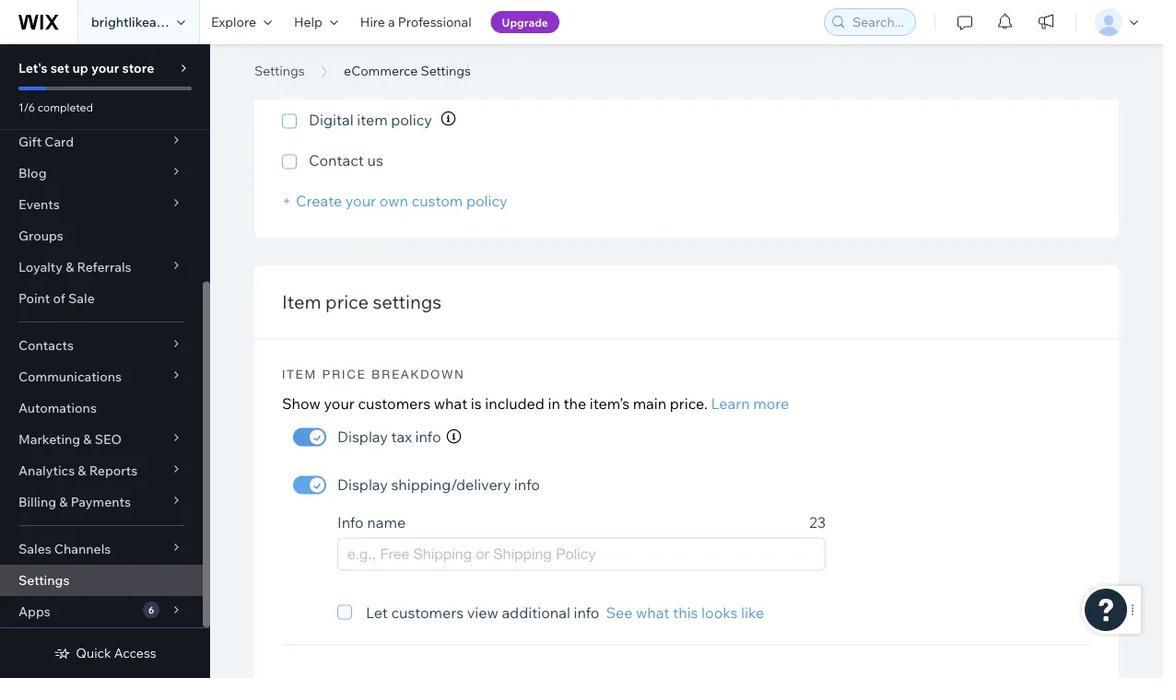 Task type: vqa. For each thing, say whether or not it's contained in the screenshot.
the Automations within the Automations link
no



Task type: locate. For each thing, give the bounding box(es) containing it.
& inside analytics & reports dropdown button
[[78, 463, 86, 479]]

display
[[337, 428, 388, 446], [337, 476, 388, 494]]

0 horizontal spatial settings link
[[0, 565, 203, 597]]

& inside billing & payments popup button
[[59, 494, 68, 510]]

ecommerce settings down hire a professional on the top of page
[[254, 40, 588, 82]]

quick access button
[[54, 645, 156, 662]]

display shipping/delivery info
[[337, 476, 540, 494]]

billing & payments button
[[0, 487, 203, 518]]

apps
[[18, 604, 50, 620]]

communications button
[[0, 361, 203, 393]]

automations link
[[0, 393, 203, 424]]

item left the price
[[282, 291, 321, 314]]

events button
[[0, 189, 203, 220]]

contact us
[[309, 151, 383, 170]]

shipping/delivery
[[391, 476, 511, 494]]

display left tax
[[337, 428, 388, 446]]

0 vertical spatial item
[[282, 291, 321, 314]]

0 vertical spatial display
[[337, 428, 388, 446]]

learn more link
[[711, 395, 789, 414]]

0 vertical spatial info tooltip image
[[441, 112, 456, 126]]

create
[[296, 192, 342, 210]]

digital
[[309, 111, 354, 129]]

sidebar element
[[0, 0, 210, 679]]

0 horizontal spatial what
[[434, 395, 468, 414]]

& left reports at the bottom left
[[78, 463, 86, 479]]

contacts
[[18, 337, 74, 354]]

item
[[282, 291, 321, 314], [282, 368, 317, 382]]

item for item price breakdown
[[282, 368, 317, 382]]

info left the "see"
[[574, 604, 600, 622]]

completed
[[38, 100, 93, 114]]

help
[[294, 14, 323, 30]]

explore
[[211, 14, 256, 30]]

card
[[45, 134, 74, 150]]

6
[[148, 604, 154, 616]]

sales channels button
[[0, 534, 203, 565]]

info right shipping/delivery
[[514, 476, 540, 494]]

communications
[[18, 369, 122, 385]]

1 horizontal spatial info
[[514, 476, 540, 494]]

sale
[[68, 290, 95, 307]]

your down price
[[324, 395, 355, 414]]

set
[[50, 60, 69, 76]]

2 item from the top
[[282, 368, 317, 382]]

learn
[[711, 395, 750, 414]]

1 vertical spatial your
[[346, 192, 376, 210]]

like
[[741, 604, 764, 622]]

what left this
[[636, 604, 670, 622]]

your left own
[[346, 192, 376, 210]]

what
[[434, 395, 468, 414], [636, 604, 670, 622]]

blog button
[[0, 158, 203, 189]]

let's
[[18, 60, 48, 76]]

policy right custom in the left of the page
[[466, 192, 508, 210]]

sales channels
[[18, 541, 111, 557]]

0 vertical spatial info
[[415, 428, 441, 446]]

settings
[[373, 291, 442, 314]]

your right up
[[91, 60, 119, 76]]

policy
[[391, 111, 432, 129], [466, 192, 508, 210]]

1 item from the top
[[282, 291, 321, 314]]

seo
[[95, 432, 122, 448]]

is
[[471, 395, 482, 414]]

customers
[[358, 395, 431, 414], [391, 604, 464, 622]]

& for marketing
[[83, 432, 92, 448]]

settings link down help
[[245, 62, 314, 80]]

1 vertical spatial policy
[[466, 192, 508, 210]]

price
[[326, 291, 369, 314]]

billing
[[18, 494, 56, 510]]

& inside loyalty & referrals popup button
[[66, 259, 74, 275]]

info tooltip image right item
[[441, 112, 456, 126]]

point of sale
[[18, 290, 95, 307]]

marketing & seo
[[18, 432, 122, 448]]

2 display from the top
[[337, 476, 388, 494]]

display up info name
[[337, 476, 388, 494]]

0 horizontal spatial policy
[[391, 111, 432, 129]]

your
[[91, 60, 119, 76], [346, 192, 376, 210], [324, 395, 355, 414]]

groups link
[[0, 220, 203, 252]]

analytics & reports button
[[0, 455, 203, 487]]

& for billing
[[59, 494, 68, 510]]

settings link down the 'channels'
[[0, 565, 203, 597]]

the
[[564, 395, 587, 414]]

1 vertical spatial settings link
[[0, 565, 203, 597]]

help button
[[283, 0, 349, 44]]

quick access
[[76, 645, 156, 662]]

info tooltip image up shipping/delivery
[[447, 429, 462, 444]]

& right loyalty
[[66, 259, 74, 275]]

1/6
[[18, 100, 35, 114]]

your inside sidebar element
[[91, 60, 119, 76]]

loyalty & referrals
[[18, 259, 131, 275]]

info for display shipping/delivery info
[[514, 476, 540, 494]]

marketing
[[18, 432, 80, 448]]

& right billing on the bottom
[[59, 494, 68, 510]]

1 display from the top
[[337, 428, 388, 446]]

& left seo
[[83, 432, 92, 448]]

show your customers what is included in the item's main price. learn more
[[282, 395, 789, 414]]

2 vertical spatial your
[[324, 395, 355, 414]]

ecommerce settings down hire a professional link
[[344, 63, 471, 79]]

1 vertical spatial info
[[514, 476, 540, 494]]

customers up display tax info
[[358, 395, 431, 414]]

settings down professional
[[421, 63, 471, 79]]

display for display tax info
[[337, 428, 388, 446]]

1 horizontal spatial settings link
[[245, 62, 314, 80]]

automations
[[18, 400, 97, 416]]

brightlikeadiamond
[[91, 14, 210, 30]]

settings down the sales
[[18, 573, 70, 589]]

info tooltip image
[[441, 112, 456, 126], [447, 429, 462, 444]]

customers right let
[[391, 604, 464, 622]]

a
[[388, 14, 395, 30]]

1 vertical spatial display
[[337, 476, 388, 494]]

what left is
[[434, 395, 468, 414]]

ecommerce
[[254, 40, 447, 82], [344, 63, 418, 79]]

& inside marketing & seo popup button
[[83, 432, 92, 448]]

1 horizontal spatial what
[[636, 604, 670, 622]]

1 vertical spatial what
[[636, 604, 670, 622]]

quick
[[76, 645, 111, 662]]

0 vertical spatial what
[[434, 395, 468, 414]]

events
[[18, 196, 60, 213]]

hire a professional
[[360, 14, 472, 30]]

1 vertical spatial item
[[282, 368, 317, 382]]

loyalty & referrals button
[[0, 252, 203, 283]]

info right tax
[[415, 428, 441, 446]]

digital item policy
[[309, 111, 432, 129]]

hire
[[360, 14, 385, 30]]

0 horizontal spatial info
[[415, 428, 441, 446]]

breakdown
[[372, 368, 465, 382]]

2 vertical spatial info
[[574, 604, 600, 622]]

2 horizontal spatial info
[[574, 604, 600, 622]]

settings
[[454, 40, 588, 82], [254, 63, 305, 79], [421, 63, 471, 79], [18, 573, 70, 589]]

item up show
[[282, 368, 317, 382]]

policy right item
[[391, 111, 432, 129]]

settings inside sidebar element
[[18, 573, 70, 589]]

settings link
[[245, 62, 314, 80], [0, 565, 203, 597]]

view
[[467, 604, 499, 622]]

display tax info
[[337, 428, 441, 446]]

0 vertical spatial your
[[91, 60, 119, 76]]



Task type: describe. For each thing, give the bounding box(es) containing it.
create your own custom policy
[[296, 192, 508, 210]]

1 horizontal spatial policy
[[466, 192, 508, 210]]

item price breakdown
[[282, 368, 465, 382]]

gift
[[18, 134, 42, 150]]

show
[[282, 395, 321, 414]]

1/6 completed
[[18, 100, 93, 114]]

gift card button
[[0, 126, 203, 158]]

main
[[633, 395, 667, 414]]

payments
[[71, 494, 131, 510]]

channels
[[54, 541, 111, 557]]

groups
[[18, 228, 63, 244]]

this
[[673, 604, 698, 622]]

contacts button
[[0, 330, 203, 361]]

price.
[[670, 395, 708, 414]]

upgrade button
[[491, 11, 560, 33]]

sales
[[18, 541, 51, 557]]

own
[[380, 192, 408, 210]]

1 vertical spatial info tooltip image
[[447, 429, 462, 444]]

price
[[322, 368, 367, 382]]

custom
[[412, 192, 463, 210]]

hire a professional link
[[349, 0, 483, 44]]

blog
[[18, 165, 47, 181]]

23
[[810, 513, 826, 532]]

Write your return policy here. text field
[[309, 10, 826, 89]]

0 vertical spatial policy
[[391, 111, 432, 129]]

0 vertical spatial settings link
[[245, 62, 314, 80]]

info
[[337, 513, 364, 532]]

analytics & reports
[[18, 463, 138, 479]]

professional
[[398, 14, 472, 30]]

your for create
[[346, 192, 376, 210]]

1 vertical spatial customers
[[391, 604, 464, 622]]

name
[[367, 513, 406, 532]]

contact
[[309, 151, 364, 170]]

your for show
[[324, 395, 355, 414]]

e.g., Free Shipping or Shipping Policy text field
[[337, 538, 826, 572]]

upgrade
[[502, 15, 548, 29]]

looks
[[702, 604, 738, 622]]

gift card
[[18, 134, 74, 150]]

included
[[485, 395, 545, 414]]

of
[[53, 290, 65, 307]]

more
[[754, 395, 789, 414]]

item for item price settings
[[282, 291, 321, 314]]

item
[[357, 111, 388, 129]]

see what this looks like link
[[606, 604, 764, 622]]

item's
[[590, 395, 630, 414]]

& for loyalty
[[66, 259, 74, 275]]

point of sale link
[[0, 283, 203, 314]]

0 vertical spatial customers
[[358, 395, 431, 414]]

let customers view additional info see what this looks like
[[366, 604, 764, 622]]

marketing & seo button
[[0, 424, 203, 455]]

item price settings
[[282, 291, 442, 314]]

let's set up your store
[[18, 60, 154, 76]]

reports
[[89, 463, 138, 479]]

Search... field
[[847, 9, 910, 35]]

us
[[367, 151, 383, 170]]

additional
[[502, 604, 571, 622]]

info name
[[337, 513, 406, 532]]

settings down upgrade button
[[454, 40, 588, 82]]

up
[[72, 60, 88, 76]]

& for analytics
[[78, 463, 86, 479]]

info for display tax info
[[415, 428, 441, 446]]

billing & payments
[[18, 494, 131, 510]]

display for display shipping/delivery info
[[337, 476, 388, 494]]

access
[[114, 645, 156, 662]]

analytics
[[18, 463, 75, 479]]

in
[[548, 395, 560, 414]]

see
[[606, 604, 633, 622]]

point
[[18, 290, 50, 307]]

settings down help
[[254, 63, 305, 79]]

tax
[[391, 428, 412, 446]]

referrals
[[77, 259, 131, 275]]

store
[[122, 60, 154, 76]]



